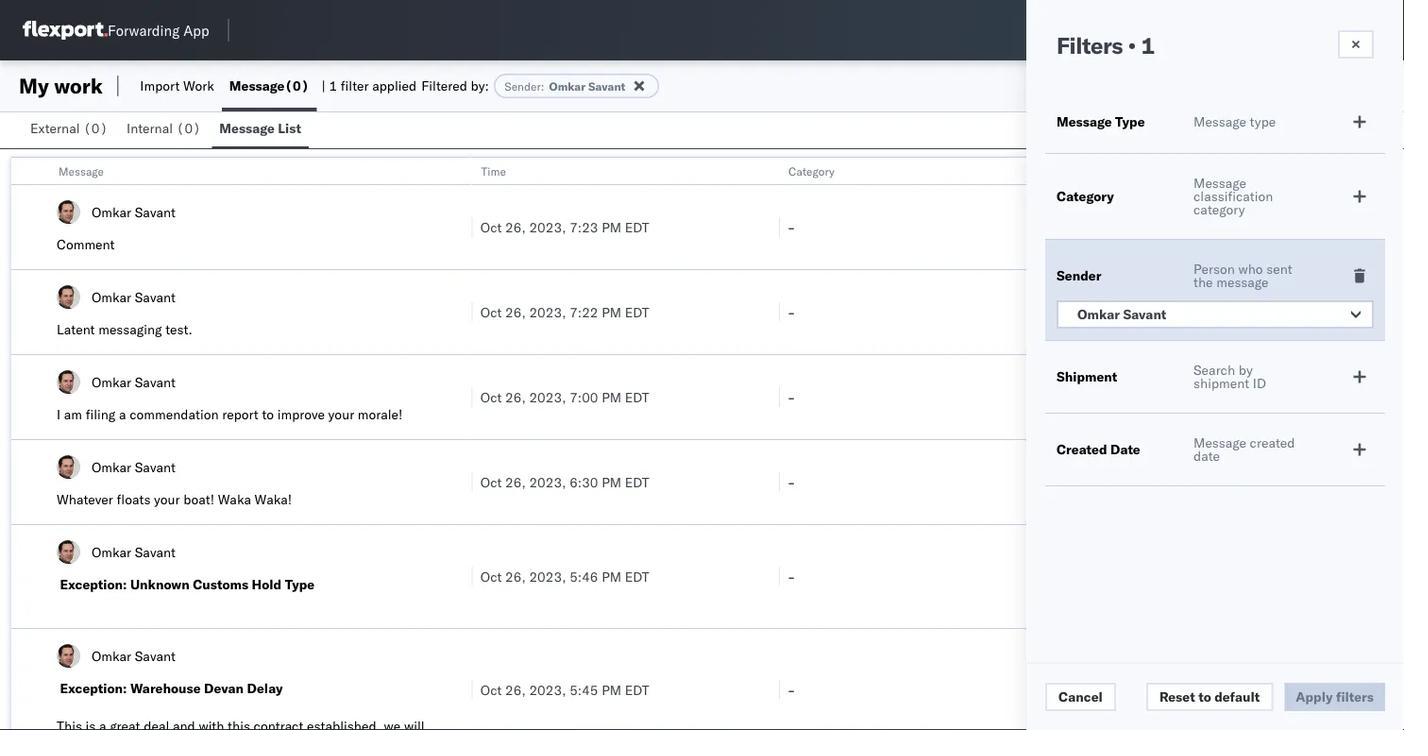 Task type: vqa. For each thing, say whether or not it's contained in the screenshot.
"EXCEPTION: UNKNOWN CUSTOMS HOLD TYPE"
yes



Task type: describe. For each thing, give the bounding box(es) containing it.
oct 26, 2023, 7:22 pm edt
[[480, 304, 649, 320]]

edt for oct 26, 2023, 7:22 pm edt
[[625, 304, 649, 320]]

internal (0) button
[[119, 111, 212, 148]]

whatever
[[57, 491, 113, 508]]

omkar for oct 26, 2023, 6:30 pm edt
[[92, 459, 131, 475]]

- for oct 26, 2023, 6:30 pm edt
[[787, 474, 796, 490]]

edt for oct 26, 2023, 5:46 pm edt
[[625, 568, 649, 585]]

warehouse
[[130, 680, 201, 696]]

omkar for oct 26, 2023, 7:23 pm edt
[[92, 204, 131, 220]]

•
[[1128, 31, 1136, 59]]

boat!
[[183, 491, 214, 508]]

oct 26, 2023, 5:46 pm edt
[[480, 568, 649, 585]]

pm for 5:45
[[602, 681, 622, 698]]

savant for oct 26, 2023, 7:22 pm edt
[[135, 289, 176, 305]]

person who sent the message
[[1194, 261, 1293, 290]]

exception: warehouse devan delay
[[60, 680, 283, 696]]

savant for oct 26, 2023, 5:46 pm edt
[[135, 543, 176, 560]]

am
[[64, 406, 82, 423]]

sender : omkar savant
[[505, 79, 626, 93]]

flex- 458574 for oct 26, 2023, 7:23 pm edt
[[1094, 219, 1183, 235]]

message (0)
[[229, 77, 309, 94]]

omkar savant button
[[1057, 300, 1374, 329]]

flex- 458574 for oct 26, 2023, 7:22 pm edt
[[1094, 304, 1183, 320]]

internal
[[127, 120, 173, 136]]

exception: unknown customs hold type
[[60, 576, 315, 593]]

report
[[222, 406, 259, 423]]

message for message type
[[1057, 113, 1112, 130]]

- for oct 26, 2023, 7:22 pm edt
[[787, 304, 796, 320]]

message type
[[1194, 113, 1276, 130]]

waka!
[[255, 491, 292, 508]]

created date
[[1057, 441, 1141, 458]]

(0) for message (0)
[[285, 77, 309, 94]]

message for message (0)
[[229, 77, 285, 94]]

external (0) button
[[23, 111, 119, 148]]

shipment
[[1194, 375, 1250, 391]]

related
[[1095, 164, 1135, 178]]

pm for 5:46
[[602, 568, 622, 585]]

1 horizontal spatial type
[[1115, 113, 1145, 130]]

resize handle column header for message
[[449, 158, 472, 730]]

0 vertical spatial 1
[[1141, 31, 1155, 59]]

flex- 1854269
[[1094, 389, 1191, 405]]

message for message list
[[219, 120, 275, 136]]

message type
[[1057, 113, 1145, 130]]

pm for 7:00
[[602, 389, 622, 405]]

2023, for 7:22
[[529, 304, 566, 320]]

26, for oct 26, 2023, 6:30 pm edt
[[505, 474, 526, 490]]

waka
[[218, 491, 251, 508]]

savant for oct 26, 2023, 6:30 pm edt
[[135, 459, 176, 475]]

edt for oct 26, 2023, 5:45 pm edt
[[625, 681, 649, 698]]

morale!
[[358, 406, 403, 423]]

omkar savant for oct 26, 2023, 7:22 pm edt
[[92, 289, 176, 305]]

created
[[1250, 434, 1295, 451]]

flex- for oct 26, 2023, 6:30 pm edt
[[1094, 474, 1134, 490]]

savant inside button
[[1123, 306, 1167, 323]]

filters
[[1057, 31, 1123, 59]]

2023, for 5:45
[[529, 681, 566, 698]]

list
[[278, 120, 301, 136]]

by:
[[471, 77, 489, 94]]

2023, for 7:00
[[529, 389, 566, 405]]

who
[[1239, 261, 1263, 277]]

7:22
[[570, 304, 598, 320]]

savant right :
[[588, 79, 626, 93]]

search by shipment id
[[1194, 362, 1266, 391]]

savant for oct 26, 2023, 7:23 pm edt
[[135, 204, 176, 220]]

improve
[[277, 406, 325, 423]]

floats
[[117, 491, 151, 508]]

messaging
[[98, 321, 162, 338]]

delay
[[247, 680, 283, 696]]

omkar inside button
[[1078, 306, 1120, 323]]

devan
[[204, 680, 244, 696]]

oct 26, 2023, 5:45 pm edt
[[480, 681, 649, 698]]

message list
[[219, 120, 301, 136]]

my
[[19, 73, 49, 99]]

26, for oct 26, 2023, 7:22 pm edt
[[505, 304, 526, 320]]

1854269
[[1134, 389, 1191, 405]]

26, for oct 26, 2023, 5:45 pm edt
[[505, 681, 526, 698]]

sent
[[1267, 261, 1293, 277]]

savant for oct 26, 2023, 5:45 pm edt
[[135, 647, 176, 664]]

458574 for oct 26, 2023, 5:45 pm edt
[[1134, 681, 1183, 698]]

2023, for 6:30
[[529, 474, 566, 490]]

my work
[[19, 73, 103, 99]]

message classification category
[[1194, 175, 1273, 218]]

app
[[183, 21, 209, 39]]

latent messaging test.
[[57, 321, 192, 338]]

external (0)
[[30, 120, 108, 136]]

commendation
[[130, 406, 219, 423]]

oct for oct 26, 2023, 5:45 pm edt
[[480, 681, 502, 698]]

flex- for oct 26, 2023, 7:23 pm edt
[[1094, 219, 1134, 235]]

1 horizontal spatial your
[[328, 406, 354, 423]]

customs
[[193, 576, 249, 593]]

26, for oct 26, 2023, 5:46 pm edt
[[505, 568, 526, 585]]

(0) for internal (0)
[[176, 120, 201, 136]]

458574 for oct 26, 2023, 7:23 pm edt
[[1134, 219, 1183, 235]]

default
[[1215, 688, 1260, 705]]

date
[[1111, 441, 1141, 458]]

created
[[1057, 441, 1107, 458]]

pm for 7:22
[[602, 304, 622, 320]]

message
[[1217, 274, 1269, 290]]

cancel button
[[1045, 683, 1116, 711]]

flexport. image
[[23, 21, 108, 40]]

i am filing a commendation report to improve your morale!
[[57, 406, 403, 423]]

pm for 7:23
[[602, 219, 622, 235]]

test.
[[165, 321, 192, 338]]

shipment
[[1057, 368, 1117, 385]]

oct for oct 26, 2023, 6:30 pm edt
[[480, 474, 502, 490]]

- for oct 26, 2023, 5:45 pm edt
[[787, 681, 796, 698]]

related work item/shipment
[[1095, 164, 1243, 178]]

comment
[[57, 236, 115, 253]]

flex- for oct 26, 2023, 7:00 pm edt
[[1094, 389, 1134, 405]]

6:30
[[570, 474, 598, 490]]

oct 26, 2023, 7:23 pm edt
[[480, 219, 649, 235]]

(0) for external (0)
[[83, 120, 108, 136]]

date
[[1194, 448, 1220, 464]]

message list button
[[212, 111, 309, 148]]

edt for oct 26, 2023, 7:23 pm edt
[[625, 219, 649, 235]]

oct 26, 2023, 6:30 pm edt
[[480, 474, 649, 490]]

- for oct 26, 2023, 5:46 pm edt
[[787, 568, 796, 585]]

the
[[1194, 274, 1213, 290]]

omkar savant for oct 26, 2023, 5:45 pm edt
[[92, 647, 176, 664]]

26, for oct 26, 2023, 7:23 pm edt
[[505, 219, 526, 235]]

5:45
[[570, 681, 598, 698]]

exception: for exception: warehouse devan delay
[[60, 680, 127, 696]]

0 vertical spatial to
[[262, 406, 274, 423]]



Task type: locate. For each thing, give the bounding box(es) containing it.
0 horizontal spatial type
[[285, 576, 315, 593]]

2023,
[[529, 219, 566, 235], [529, 304, 566, 320], [529, 389, 566, 405], [529, 474, 566, 490], [529, 568, 566, 585], [529, 681, 566, 698]]

omkar for oct 26, 2023, 7:00 pm edt
[[92, 374, 131, 390]]

oct left the 6:30
[[480, 474, 502, 490]]

work up the external (0)
[[54, 73, 103, 99]]

edt right 5:46
[[625, 568, 649, 585]]

2 458574 from the top
[[1134, 304, 1183, 320]]

person
[[1194, 261, 1235, 277]]

oct for oct 26, 2023, 5:46 pm edt
[[480, 568, 502, 585]]

exception: left unknown
[[60, 576, 127, 593]]

pm right the 7:23
[[602, 219, 622, 235]]

1 edt from the top
[[625, 219, 649, 235]]

flex- 458574 for oct 26, 2023, 5:45 pm edt
[[1094, 681, 1183, 698]]

type right hold
[[285, 576, 315, 593]]

savant for oct 26, 2023, 7:00 pm edt
[[135, 374, 176, 390]]

external
[[30, 120, 80, 136]]

0 vertical spatial category
[[788, 164, 834, 178]]

oct left 5:46
[[480, 568, 502, 585]]

1 pm from the top
[[602, 219, 622, 235]]

(0) right external
[[83, 120, 108, 136]]

1 horizontal spatial (0)
[[176, 120, 201, 136]]

message created date
[[1194, 434, 1295, 464]]

4 resize handle column header from the left
[[1370, 158, 1393, 730]]

oct for oct 26, 2023, 7:23 pm edt
[[480, 219, 502, 235]]

5 2023, from the top
[[529, 568, 566, 585]]

savant down internal (0) button
[[135, 204, 176, 220]]

omkar up floats
[[92, 459, 131, 475]]

26, left 5:45
[[505, 681, 526, 698]]

- for oct 26, 2023, 7:23 pm edt
[[787, 219, 796, 235]]

2023, left 5:46
[[529, 568, 566, 585]]

2023, for 7:23
[[529, 219, 566, 235]]

flex- left reset
[[1094, 681, 1134, 698]]

2 flex- from the top
[[1094, 304, 1134, 320]]

2 pm from the top
[[602, 304, 622, 320]]

6 pm from the top
[[602, 681, 622, 698]]

pm for 6:30
[[602, 474, 622, 490]]

2023, left 7:00
[[529, 389, 566, 405]]

6 edt from the top
[[625, 681, 649, 698]]

2023, left the 6:30
[[529, 474, 566, 490]]

1 2023, from the top
[[529, 219, 566, 235]]

1 vertical spatial 458574
[[1134, 304, 1183, 320]]

work for my
[[54, 73, 103, 99]]

1 flex- from the top
[[1094, 219, 1134, 235]]

work
[[183, 77, 214, 94]]

(0) right internal
[[176, 120, 201, 136]]

edt for oct 26, 2023, 6:30 pm edt
[[625, 474, 649, 490]]

1 right •
[[1141, 31, 1155, 59]]

your
[[328, 406, 354, 423], [154, 491, 180, 508]]

classification
[[1194, 188, 1273, 204]]

edt right 5:45
[[625, 681, 649, 698]]

26, left 7:22
[[505, 304, 526, 320]]

type
[[1115, 113, 1145, 130], [285, 576, 315, 593]]

6 2023, from the top
[[529, 681, 566, 698]]

omkar down floats
[[92, 543, 131, 560]]

3 flex- 458574 from the top
[[1094, 681, 1183, 698]]

message up related
[[1057, 113, 1112, 130]]

omkar savant up shipment at the bottom of page
[[1078, 306, 1167, 323]]

3 2023, from the top
[[529, 389, 566, 405]]

3 resize handle column header from the left
[[1063, 158, 1086, 730]]

0 vertical spatial exception:
[[60, 576, 127, 593]]

type up related
[[1115, 113, 1145, 130]]

to inside button
[[1199, 688, 1211, 705]]

flex- down the date
[[1094, 474, 1134, 490]]

filter
[[341, 77, 369, 94]]

applied
[[372, 77, 417, 94]]

flex- for oct 26, 2023, 7:22 pm edt
[[1094, 304, 1134, 320]]

whatever floats your boat! waka waka!
[[57, 491, 292, 508]]

sender for sender : omkar savant
[[505, 79, 541, 93]]

-
[[787, 219, 796, 235], [787, 304, 796, 320], [787, 389, 796, 405], [787, 474, 796, 490], [787, 568, 796, 585], [787, 681, 796, 698]]

latent
[[57, 321, 95, 338]]

2 - from the top
[[787, 304, 796, 320]]

458574
[[1134, 219, 1183, 235], [1134, 304, 1183, 320], [1134, 681, 1183, 698]]

hold
[[252, 576, 282, 593]]

1 right |
[[329, 77, 337, 94]]

5 26, from the top
[[505, 568, 526, 585]]

1 vertical spatial flex- 458574
[[1094, 304, 1183, 320]]

0 vertical spatial sender
[[505, 79, 541, 93]]

savant up unknown
[[135, 543, 176, 560]]

1 resize handle column header from the left
[[449, 158, 472, 730]]

internal (0)
[[127, 120, 201, 136]]

work right related
[[1138, 164, 1162, 178]]

message down external (0) button
[[59, 164, 104, 178]]

3 26, from the top
[[505, 389, 526, 405]]

exception: left warehouse
[[60, 680, 127, 696]]

0 vertical spatial your
[[328, 406, 354, 423]]

omkar savant for oct 26, 2023, 7:23 pm edt
[[92, 204, 176, 220]]

time
[[481, 164, 506, 178]]

2 vertical spatial flex- 458574
[[1094, 681, 1183, 698]]

message inside button
[[219, 120, 275, 136]]

omkar up comment
[[92, 204, 131, 220]]

category
[[1194, 201, 1245, 218]]

message up message list on the top of page
[[229, 77, 285, 94]]

savant up commendation
[[135, 374, 176, 390]]

import
[[140, 77, 180, 94]]

0 vertical spatial 458574
[[1134, 219, 1183, 235]]

2023, left the 7:23
[[529, 219, 566, 235]]

message left created
[[1194, 434, 1247, 451]]

savant up "whatever floats your boat! waka waka!"
[[135, 459, 176, 475]]

a
[[119, 406, 126, 423]]

edt right the 7:23
[[625, 219, 649, 235]]

1 exception: from the top
[[60, 576, 127, 593]]

reset to default
[[1160, 688, 1260, 705]]

message inside message created date
[[1194, 434, 1247, 451]]

filing
[[86, 406, 116, 423]]

edt for oct 26, 2023, 7:00 pm edt
[[625, 389, 649, 405]]

id
[[1253, 375, 1266, 391]]

1 oct from the top
[[480, 219, 502, 235]]

1 vertical spatial work
[[1138, 164, 1162, 178]]

4 - from the top
[[787, 474, 796, 490]]

26, for oct 26, 2023, 7:00 pm edt
[[505, 389, 526, 405]]

1 horizontal spatial to
[[1199, 688, 1211, 705]]

reset to default button
[[1146, 683, 1273, 711]]

import work button
[[133, 60, 222, 111]]

omkar savant up floats
[[92, 459, 176, 475]]

filters • 1
[[1057, 31, 1155, 59]]

message left list
[[219, 120, 275, 136]]

omkar up shipment at the bottom of page
[[1078, 306, 1120, 323]]

oct 26, 2023, 7:00 pm edt
[[480, 389, 649, 405]]

0 horizontal spatial sender
[[505, 79, 541, 93]]

4 oct from the top
[[480, 474, 502, 490]]

6 26, from the top
[[505, 681, 526, 698]]

1 vertical spatial type
[[285, 576, 315, 593]]

1 vertical spatial exception:
[[60, 680, 127, 696]]

omkar
[[549, 79, 586, 93], [92, 204, 131, 220], [92, 289, 131, 305], [1078, 306, 1120, 323], [92, 374, 131, 390], [92, 459, 131, 475], [92, 543, 131, 560], [92, 647, 131, 664]]

omkar savant for oct 26, 2023, 6:30 pm edt
[[92, 459, 176, 475]]

omkar savant for oct 26, 2023, 5:46 pm edt
[[92, 543, 176, 560]]

oct left 7:22
[[480, 304, 502, 320]]

pm right the 6:30
[[602, 474, 622, 490]]

forwarding
[[108, 21, 180, 39]]

4 26, from the top
[[505, 474, 526, 490]]

import work
[[140, 77, 214, 94]]

unknown
[[130, 576, 190, 593]]

oct left 5:45
[[480, 681, 502, 698]]

omkar up warehouse
[[92, 647, 131, 664]]

0 vertical spatial flex- 458574
[[1094, 219, 1183, 235]]

1 horizontal spatial sender
[[1057, 267, 1102, 284]]

message for message type
[[1194, 113, 1247, 130]]

savant up flex- 1854269
[[1123, 306, 1167, 323]]

oct for oct 26, 2023, 7:00 pm edt
[[480, 389, 502, 405]]

category
[[788, 164, 834, 178], [1057, 188, 1114, 204]]

458574 for oct 26, 2023, 7:22 pm edt
[[1134, 304, 1183, 320]]

458574 up 1854269
[[1134, 304, 1183, 320]]

to right reset
[[1199, 688, 1211, 705]]

flex- for oct 26, 2023, 5:45 pm edt
[[1094, 681, 1134, 698]]

2 exception: from the top
[[60, 680, 127, 696]]

cancel
[[1059, 688, 1103, 705]]

458574 right cancel
[[1134, 681, 1183, 698]]

omkar for oct 26, 2023, 5:45 pm edt
[[92, 647, 131, 664]]

4 2023, from the top
[[529, 474, 566, 490]]

(0)
[[285, 77, 309, 94], [83, 120, 108, 136], [176, 120, 201, 136]]

1 horizontal spatial 1
[[1141, 31, 1155, 59]]

by
[[1239, 362, 1253, 378]]

message
[[229, 77, 285, 94], [1057, 113, 1112, 130], [1194, 113, 1247, 130], [219, 120, 275, 136], [59, 164, 104, 178], [1194, 175, 1247, 191], [1194, 434, 1247, 451]]

7:00
[[570, 389, 598, 405]]

5 edt from the top
[[625, 568, 649, 585]]

pm right 5:45
[[602, 681, 622, 698]]

flex- up shipment at the bottom of page
[[1094, 304, 1134, 320]]

0 horizontal spatial work
[[54, 73, 103, 99]]

2023, for 5:46
[[529, 568, 566, 585]]

3 pm from the top
[[602, 389, 622, 405]]

edt right the 6:30
[[625, 474, 649, 490]]

flex- down shipment at the bottom of page
[[1094, 389, 1134, 405]]

resize handle column header
[[449, 158, 472, 730], [756, 158, 779, 730], [1063, 158, 1086, 730], [1370, 158, 1393, 730]]

0 horizontal spatial (0)
[[83, 120, 108, 136]]

exception: for exception: unknown customs hold type
[[60, 576, 127, 593]]

458574 down 'related work item/shipment'
[[1134, 219, 1183, 235]]

omkar up latent messaging test.
[[92, 289, 131, 305]]

omkar savant up warehouse
[[92, 647, 176, 664]]

1 - from the top
[[787, 219, 796, 235]]

omkar savant up a
[[92, 374, 176, 390]]

omkar for oct 26, 2023, 5:46 pm edt
[[92, 543, 131, 560]]

forwarding app
[[108, 21, 209, 39]]

to
[[262, 406, 274, 423], [1199, 688, 1211, 705]]

your left the morale! on the left bottom of page
[[328, 406, 354, 423]]

resize handle column header for time
[[756, 158, 779, 730]]

omkar for oct 26, 2023, 7:22 pm edt
[[92, 289, 131, 305]]

edt right 7:22
[[625, 304, 649, 320]]

0 horizontal spatial category
[[788, 164, 834, 178]]

26,
[[505, 219, 526, 235], [505, 304, 526, 320], [505, 389, 526, 405], [505, 474, 526, 490], [505, 568, 526, 585], [505, 681, 526, 698]]

pm right 7:00
[[602, 389, 622, 405]]

1366815
[[1134, 474, 1191, 490]]

0 vertical spatial work
[[54, 73, 103, 99]]

omkar savant up unknown
[[92, 543, 176, 560]]

6 oct from the top
[[480, 681, 502, 698]]

edt
[[625, 219, 649, 235], [625, 304, 649, 320], [625, 389, 649, 405], [625, 474, 649, 490], [625, 568, 649, 585], [625, 681, 649, 698]]

1 vertical spatial category
[[1057, 188, 1114, 204]]

message left the "type"
[[1194, 113, 1247, 130]]

oct
[[480, 219, 502, 235], [480, 304, 502, 320], [480, 389, 502, 405], [480, 474, 502, 490], [480, 568, 502, 585], [480, 681, 502, 698]]

5 - from the top
[[787, 568, 796, 585]]

2 horizontal spatial (0)
[[285, 77, 309, 94]]

Search Shipments (/) text field
[[1043, 16, 1225, 44]]

26, down time
[[505, 219, 526, 235]]

pm right 7:22
[[602, 304, 622, 320]]

26, left 7:00
[[505, 389, 526, 405]]

work
[[54, 73, 103, 99], [1138, 164, 1162, 178]]

pm right 5:46
[[602, 568, 622, 585]]

| 1 filter applied filtered by:
[[322, 77, 489, 94]]

savant up test.
[[135, 289, 176, 305]]

2023, left 7:22
[[529, 304, 566, 320]]

1 26, from the top
[[505, 219, 526, 235]]

sender for sender
[[1057, 267, 1102, 284]]

3 oct from the top
[[480, 389, 502, 405]]

3 edt from the top
[[625, 389, 649, 405]]

26, left the 6:30
[[505, 474, 526, 490]]

4 flex- from the top
[[1094, 474, 1134, 490]]

resize handle column header for category
[[1063, 158, 1086, 730]]

4 edt from the top
[[625, 474, 649, 490]]

2 vertical spatial 458574
[[1134, 681, 1183, 698]]

0 vertical spatial type
[[1115, 113, 1145, 130]]

type
[[1250, 113, 1276, 130]]

omkar savant inside button
[[1078, 306, 1167, 323]]

search
[[1194, 362, 1235, 378]]

message inside "message classification category"
[[1194, 175, 1247, 191]]

5 pm from the top
[[602, 568, 622, 585]]

filtered
[[421, 77, 467, 94]]

3 flex- from the top
[[1094, 389, 1134, 405]]

omkar right :
[[549, 79, 586, 93]]

26, left 5:46
[[505, 568, 526, 585]]

flex- down related
[[1094, 219, 1134, 235]]

2 oct from the top
[[480, 304, 502, 320]]

:
[[541, 79, 544, 93]]

1 flex- 458574 from the top
[[1094, 219, 1183, 235]]

3 458574 from the top
[[1134, 681, 1183, 698]]

0 horizontal spatial to
[[262, 406, 274, 423]]

item/shipment
[[1165, 164, 1243, 178]]

message for message
[[59, 164, 104, 178]]

|
[[322, 77, 326, 94]]

1 horizontal spatial work
[[1138, 164, 1162, 178]]

exception:
[[60, 576, 127, 593], [60, 680, 127, 696]]

4 pm from the top
[[602, 474, 622, 490]]

edt right 7:00
[[625, 389, 649, 405]]

omkar savant up comment
[[92, 204, 176, 220]]

omkar up filing in the left of the page
[[92, 374, 131, 390]]

2023, left 5:45
[[529, 681, 566, 698]]

2 resize handle column header from the left
[[756, 158, 779, 730]]

2 edt from the top
[[625, 304, 649, 320]]

1 horizontal spatial category
[[1057, 188, 1114, 204]]

0 horizontal spatial 1
[[329, 77, 337, 94]]

oct left 7:00
[[480, 389, 502, 405]]

0 horizontal spatial your
[[154, 491, 180, 508]]

to right report
[[262, 406, 274, 423]]

oct for oct 26, 2023, 7:22 pm edt
[[480, 304, 502, 320]]

1 vertical spatial 1
[[329, 77, 337, 94]]

resize handle column header for related work item/shipment
[[1370, 158, 1393, 730]]

omkar savant up messaging
[[92, 289, 176, 305]]

1 vertical spatial to
[[1199, 688, 1211, 705]]

your left boat! on the left
[[154, 491, 180, 508]]

5 oct from the top
[[480, 568, 502, 585]]

5 flex- from the top
[[1094, 681, 1134, 698]]

omkar savant for oct 26, 2023, 7:00 pm edt
[[92, 374, 176, 390]]

2 flex- 458574 from the top
[[1094, 304, 1183, 320]]

omkar savant
[[92, 204, 176, 220], [92, 289, 176, 305], [1078, 306, 1167, 323], [92, 374, 176, 390], [92, 459, 176, 475], [92, 543, 176, 560], [92, 647, 176, 664]]

2 2023, from the top
[[529, 304, 566, 320]]

3 - from the top
[[787, 389, 796, 405]]

forwarding app link
[[23, 21, 209, 40]]

reset
[[1160, 688, 1195, 705]]

1 vertical spatial sender
[[1057, 267, 1102, 284]]

(0) left |
[[285, 77, 309, 94]]

5:46
[[570, 568, 598, 585]]

1 vertical spatial your
[[154, 491, 180, 508]]

2 26, from the top
[[505, 304, 526, 320]]

work for related
[[1138, 164, 1162, 178]]

7:23
[[570, 219, 598, 235]]

message for message classification category
[[1194, 175, 1247, 191]]

flex- 1366815
[[1094, 474, 1191, 490]]

6 - from the top
[[787, 681, 796, 698]]

flex- 458574
[[1094, 219, 1183, 235], [1094, 304, 1183, 320], [1094, 681, 1183, 698]]

savant up warehouse
[[135, 647, 176, 664]]

- for oct 26, 2023, 7:00 pm edt
[[787, 389, 796, 405]]

flex-
[[1094, 219, 1134, 235], [1094, 304, 1134, 320], [1094, 389, 1134, 405], [1094, 474, 1134, 490], [1094, 681, 1134, 698]]

message for message created date
[[1194, 434, 1247, 451]]

oct down time
[[480, 219, 502, 235]]

message up "category" on the top
[[1194, 175, 1247, 191]]

1 458574 from the top
[[1134, 219, 1183, 235]]



